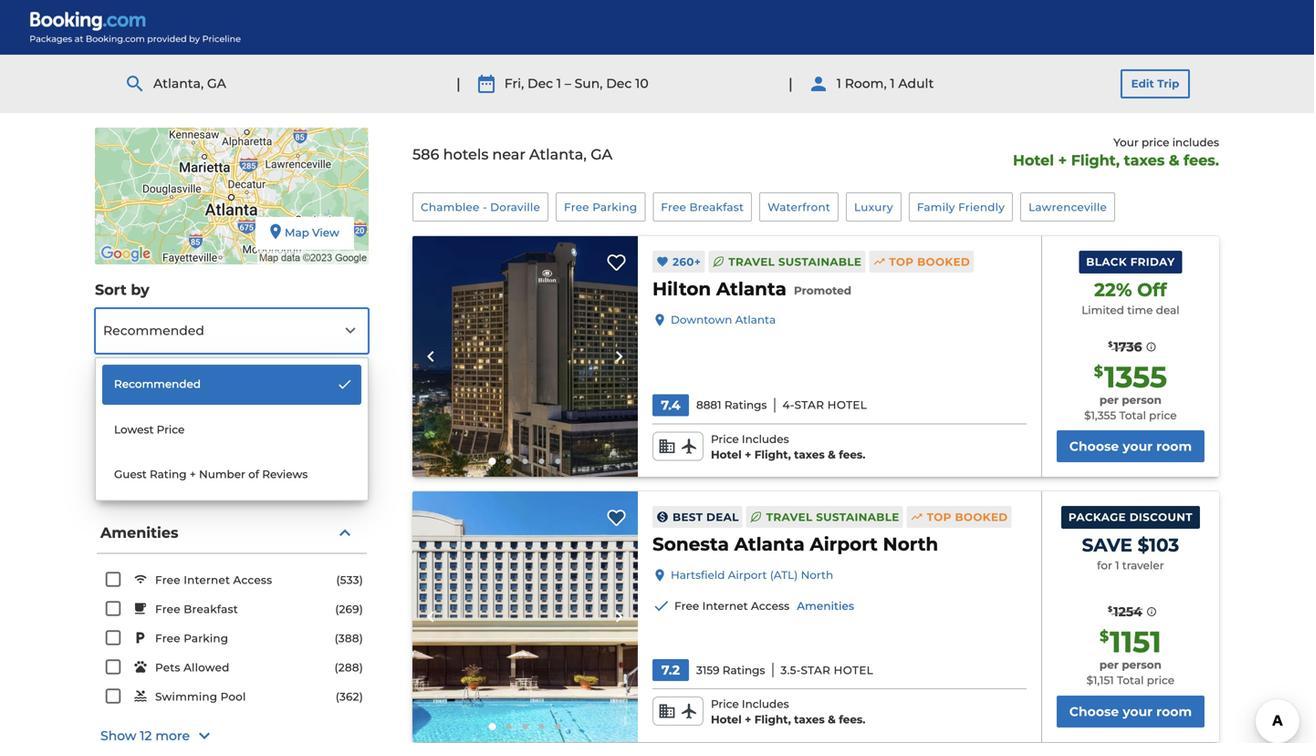Task type: locate. For each thing, give the bounding box(es) containing it.
allowed
[[183, 662, 230, 675]]

price includes hotel + flight, taxes & fees. down 3.5-
[[711, 698, 865, 727]]

edit trip
[[1131, 77, 1179, 90]]

| left "fri,"
[[456, 75, 461, 92]]

choose your room button down $1,355
[[1057, 431, 1205, 463]]

0 vertical spatial price includes hotel + flight, taxes & fees.
[[711, 433, 865, 462]]

star right 8881 ratings
[[794, 399, 824, 412]]

1 vertical spatial free parking
[[155, 633, 228, 646]]

top booked
[[889, 255, 970, 269], [927, 511, 1008, 524]]

+ right rating
[[190, 468, 196, 481]]

1 vertical spatial go to image #3 image
[[522, 724, 528, 730]]

+ up the lawrenceville on the top of the page
[[1058, 151, 1067, 169]]

hotel right 3.5-
[[834, 664, 873, 677]]

person down "1736"
[[1122, 394, 1162, 407]]

0 vertical spatial choose your room
[[1069, 439, 1192, 455]]

2 choose from the top
[[1069, 704, 1119, 720]]

near
[[492, 145, 526, 163]]

0 horizontal spatial |
[[456, 75, 461, 92]]

lowest price
[[114, 423, 185, 437]]

pool
[[220, 691, 246, 704]]

3159 ratings
[[696, 664, 765, 677]]

internet down 'hartsfield airport (atl) north'
[[702, 600, 748, 613]]

7.2
[[662, 663, 680, 679]]

0 horizontal spatial airport
[[728, 569, 767, 582]]

0 vertical spatial sustainable
[[778, 255, 862, 269]]

0 vertical spatial includes
[[742, 433, 789, 446]]

1 room from the top
[[1156, 439, 1192, 455]]

0 vertical spatial fees.
[[1184, 151, 1219, 169]]

total inside $ 1355 per person $1,355 total price
[[1119, 409, 1146, 422]]

choose your room down $1,355
[[1069, 439, 1192, 455]]

heart icon image
[[656, 256, 669, 268]]

1 go to image #3 image from the top
[[522, 459, 528, 465]]

flight, down 3.5-
[[754, 714, 791, 727]]

room,
[[845, 76, 887, 91]]

choose your room button down $1,151
[[1057, 696, 1205, 728]]

2 go to image #2 image from the top
[[506, 724, 511, 730]]

0 vertical spatial your
[[1123, 439, 1153, 455]]

2 per from the top
[[1099, 659, 1119, 672]]

586 hotels near atlanta, ga
[[412, 145, 613, 163]]

airport inside "element"
[[810, 534, 878, 556]]

0 horizontal spatial free breakfast
[[155, 603, 238, 617]]

0 horizontal spatial atlanta,
[[153, 76, 204, 91]]

0 vertical spatial amenities
[[100, 524, 178, 542]]

atlanta down the "hilton atlanta - promoted" 'element'
[[735, 314, 776, 327]]

fri, dec 1 – sun, dec 10
[[504, 76, 648, 91]]

–
[[565, 76, 571, 91]]

0 vertical spatial atlanta
[[716, 278, 787, 300]]

1 dec from the left
[[527, 76, 553, 91]]

free breakfast down free internet access
[[155, 603, 238, 617]]

price down 1151
[[1147, 674, 1175, 688]]

internet down amenities dropdown button
[[184, 574, 230, 587]]

1 your from the top
[[1123, 439, 1153, 455]]

free breakfast up 260+
[[661, 201, 744, 214]]

1 vertical spatial recommended
[[114, 378, 201, 391]]

fees. down "4-star hotel"
[[839, 448, 865, 462]]

choose your room button
[[1057, 431, 1205, 463], [1057, 696, 1205, 728]]

sonesta
[[652, 534, 729, 556]]

free down free internet access
[[155, 603, 180, 617]]

taxes inside your price includes hotel + flight, taxes & fees.
[[1124, 151, 1165, 169]]

sort by
[[95, 281, 149, 299]]

go to image #4 image for 1151
[[539, 724, 544, 730]]

2 choose your room button from the top
[[1057, 696, 1205, 728]]

1 vertical spatial price includes hotel + flight, taxes & fees.
[[711, 698, 865, 727]]

per for 1151
[[1099, 659, 1119, 672]]

choose for 1151
[[1069, 704, 1119, 720]]

0 vertical spatial top
[[889, 255, 914, 269]]

sonesta atlanta airport north
[[652, 534, 938, 556]]

go to image #2 image
[[506, 459, 511, 465], [506, 724, 511, 730]]

black friday
[[1086, 256, 1175, 269]]

2 vertical spatial &
[[828, 714, 836, 727]]

$ inside $ 1254
[[1108, 605, 1112, 614]]

1 choose from the top
[[1069, 439, 1119, 455]]

1 vertical spatial person
[[1122, 659, 1162, 672]]

0 vertical spatial go to image #3 image
[[522, 459, 528, 465]]

person inside $ 1151 per person $1,151 total price
[[1122, 659, 1162, 672]]

free parking up pets allowed
[[155, 633, 228, 646]]

your down $ 1355 per person $1,355 total price
[[1123, 439, 1153, 455]]

0 vertical spatial room
[[1156, 439, 1192, 455]]

0 vertical spatial &
[[1169, 151, 1179, 169]]

go to image #3 image for 1151
[[522, 724, 528, 730]]

& down "4-star hotel"
[[828, 448, 836, 462]]

total right $1,355
[[1119, 409, 1146, 422]]

price includes hotel + flight, taxes & fees. down 4- at right bottom
[[711, 433, 865, 462]]

atlanta, right near
[[529, 145, 587, 163]]

price includes hotel + flight, taxes & fees. for 1151
[[711, 698, 865, 727]]

| left room,
[[788, 75, 793, 92]]

atlanta up downtown atlanta
[[716, 278, 787, 300]]

0 horizontal spatial top
[[889, 255, 914, 269]]

booked
[[917, 255, 970, 269], [955, 511, 1008, 524]]

ratings right 3159
[[723, 664, 765, 677]]

per for 1355
[[1099, 394, 1119, 407]]

breakfast down free internet access
[[184, 603, 238, 617]]

north
[[883, 534, 938, 556], [801, 569, 833, 582]]

0 horizontal spatial ga
[[207, 76, 226, 91]]

1 left room,
[[837, 76, 841, 91]]

price right your
[[1142, 136, 1169, 149]]

top booked for 1151
[[927, 511, 1008, 524]]

0 vertical spatial travel sustainable
[[728, 255, 862, 269]]

top booked for 1355
[[889, 255, 970, 269]]

1 vertical spatial total
[[1117, 674, 1144, 688]]

0 vertical spatial access
[[233, 574, 272, 587]]

ratings right 8881
[[724, 399, 767, 412]]

2 price includes hotel + flight, taxes & fees. from the top
[[711, 698, 865, 727]]

access
[[233, 574, 272, 587], [751, 600, 790, 613]]

0 vertical spatial taxes
[[1124, 151, 1165, 169]]

1 horizontal spatial north
[[883, 534, 938, 556]]

photo carousel region
[[412, 237, 638, 477], [412, 492, 638, 743]]

$ left "1736"
[[1108, 340, 1113, 349]]

go to image #3 image for 1355
[[522, 459, 528, 465]]

fees. down 3.5-star hotel
[[839, 714, 865, 727]]

0 vertical spatial travel
[[728, 255, 775, 269]]

0 vertical spatial flight,
[[1071, 151, 1120, 169]]

0 vertical spatial breakfast
[[689, 201, 744, 214]]

go to image #2 image for 1355
[[506, 459, 511, 465]]

atlanta for 1355
[[716, 278, 787, 300]]

hotel up the lawrenceville on the top of the page
[[1013, 151, 1054, 169]]

includes
[[742, 433, 789, 446], [742, 698, 789, 711]]

dec
[[527, 76, 553, 91], [606, 76, 632, 91]]

free
[[564, 201, 589, 214], [661, 201, 686, 214], [155, 574, 180, 587], [674, 600, 699, 613], [155, 603, 180, 617], [155, 633, 180, 646]]

reviews
[[262, 468, 308, 481]]

downtown
[[671, 314, 732, 327]]

chamblee - doraville
[[421, 201, 540, 214]]

top for 1355
[[889, 255, 914, 269]]

sustainable up sonesta atlanta airport north
[[816, 511, 899, 524]]

& down includes
[[1169, 151, 1179, 169]]

0 horizontal spatial north
[[801, 569, 833, 582]]

& down 3.5-star hotel
[[828, 714, 836, 727]]

2 go to image #1 image from the top
[[489, 723, 496, 731]]

0 vertical spatial go to image #1 image
[[489, 458, 496, 466]]

$ inside $ 1355 per person $1,355 total price
[[1094, 363, 1103, 381]]

1 | from the left
[[456, 75, 461, 92]]

1 vertical spatial top booked
[[927, 511, 1008, 524]]

for 1 traveler
[[1097, 559, 1164, 573]]

1 vertical spatial top
[[927, 511, 952, 524]]

0 vertical spatial star
[[794, 399, 824, 412]]

0 vertical spatial recommended
[[103, 323, 204, 339]]

0 horizontal spatial breakfast
[[184, 603, 238, 617]]

1 vertical spatial star
[[801, 664, 831, 677]]

per up $1,355
[[1099, 394, 1119, 407]]

travel
[[728, 255, 775, 269], [766, 511, 813, 524]]

1 vertical spatial internet
[[702, 600, 748, 613]]

sustainable
[[778, 255, 862, 269], [816, 511, 899, 524]]

1 vertical spatial taxes
[[794, 448, 825, 462]]

per
[[1099, 394, 1119, 407], [1099, 659, 1119, 672]]

0 horizontal spatial dec
[[527, 76, 553, 91]]

hotel right 4- at right bottom
[[827, 399, 867, 412]]

3.5-star hotel
[[781, 664, 873, 677]]

1 vertical spatial north
[[801, 569, 833, 582]]

1 horizontal spatial atlanta,
[[529, 145, 587, 163]]

0 vertical spatial photo carousel region
[[412, 237, 638, 477]]

package
[[1068, 511, 1126, 524]]

0 vertical spatial person
[[1122, 394, 1162, 407]]

flight, down your
[[1071, 151, 1120, 169]]

1 horizontal spatial top
[[927, 511, 952, 524]]

1 vertical spatial booked
[[955, 511, 1008, 524]]

1 horizontal spatial |
[[788, 75, 793, 92]]

star down free internet access amenities
[[801, 664, 831, 677]]

person for 1355
[[1122, 394, 1162, 407]]

travel up the "hilton atlanta - promoted" 'element'
[[728, 255, 775, 269]]

free parking right doraville
[[564, 201, 637, 214]]

sort
[[95, 281, 127, 299]]

$1,355
[[1084, 409, 1116, 422]]

choose down $1,355
[[1069, 439, 1119, 455]]

person
[[1122, 394, 1162, 407], [1122, 659, 1162, 672]]

1 vertical spatial room
[[1156, 704, 1192, 720]]

8881
[[696, 399, 721, 412]]

22%
[[1094, 279, 1132, 301]]

recommended up lowest price
[[114, 378, 201, 391]]

breakfast up 260+
[[689, 201, 744, 214]]

$ left 1151
[[1100, 628, 1109, 646]]

1 vertical spatial includes
[[742, 698, 789, 711]]

1 horizontal spatial breakfast
[[689, 201, 744, 214]]

1 horizontal spatial dec
[[606, 76, 632, 91]]

travel up sonesta atlanta airport north
[[766, 511, 813, 524]]

1 vertical spatial ga
[[591, 145, 613, 163]]

price right lowest
[[157, 423, 185, 437]]

$ for 1151
[[1100, 628, 1109, 646]]

atlanta,
[[153, 76, 204, 91], [529, 145, 587, 163]]

$ left "1254"
[[1108, 605, 1112, 614]]

+ inside your price includes hotel + flight, taxes & fees.
[[1058, 151, 1067, 169]]

0 vertical spatial per
[[1099, 394, 1119, 407]]

includes for 1355
[[742, 433, 789, 446]]

limited time deal
[[1081, 304, 1180, 317]]

1 vertical spatial go to image #1 image
[[489, 723, 496, 731]]

save $103
[[1082, 534, 1179, 557]]

total inside $ 1151 per person $1,151 total price
[[1117, 674, 1144, 688]]

dec right "fri,"
[[527, 76, 553, 91]]

1 price includes hotel + flight, taxes & fees. from the top
[[711, 433, 865, 462]]

1 go to image #2 image from the top
[[506, 459, 511, 465]]

list box
[[95, 358, 369, 502]]

1 photo carousel region from the top
[[412, 237, 638, 477]]

$ inside $ 1151 per person $1,151 total price
[[1100, 628, 1109, 646]]

2 photo carousel region from the top
[[412, 492, 638, 743]]

flight,
[[1071, 151, 1120, 169], [754, 448, 791, 462], [754, 714, 791, 727]]

star
[[794, 399, 824, 412], [801, 664, 831, 677]]

airport
[[810, 534, 878, 556], [728, 569, 767, 582]]

0 vertical spatial ratings
[[724, 399, 767, 412]]

1 vertical spatial airport
[[728, 569, 767, 582]]

price for 1151
[[1147, 674, 1175, 688]]

price inside $ 1355 per person $1,355 total price
[[1149, 409, 1177, 422]]

1 vertical spatial fees.
[[839, 448, 865, 462]]

0 vertical spatial go to image #2 image
[[506, 459, 511, 465]]

1 vertical spatial atlanta,
[[529, 145, 587, 163]]

1 vertical spatial choose your room
[[1069, 704, 1192, 720]]

taxes down "4-star hotel"
[[794, 448, 825, 462]]

sustainable for 1355
[[778, 255, 862, 269]]

1 vertical spatial price
[[1149, 409, 1177, 422]]

1 vertical spatial photo carousel region
[[412, 492, 638, 743]]

1 person from the top
[[1122, 394, 1162, 407]]

2 vertical spatial taxes
[[794, 714, 825, 727]]

&
[[1169, 151, 1179, 169], [828, 448, 836, 462], [828, 714, 836, 727]]

price down 8881 ratings
[[711, 433, 739, 446]]

hilton atlanta
[[652, 278, 787, 300]]

1 horizontal spatial free parking
[[564, 201, 637, 214]]

0 vertical spatial free parking
[[564, 201, 637, 214]]

$ left 1355
[[1094, 363, 1103, 381]]

1 go to image #1 image from the top
[[489, 458, 496, 466]]

1 horizontal spatial airport
[[810, 534, 878, 556]]

travel sustainable up sonesta atlanta airport north
[[766, 511, 899, 524]]

1 vertical spatial sustainable
[[816, 511, 899, 524]]

atlanta up (atl) in the bottom right of the page
[[734, 534, 805, 556]]

booked for 1355
[[917, 255, 970, 269]]

flight, for 1355
[[754, 448, 791, 462]]

free internet access amenities
[[674, 600, 854, 613]]

price inside $ 1151 per person $1,151 total price
[[1147, 674, 1175, 688]]

ratings
[[724, 399, 767, 412], [723, 664, 765, 677]]

0 vertical spatial price
[[1142, 136, 1169, 149]]

0 vertical spatial choose
[[1069, 439, 1119, 455]]

fri,
[[504, 76, 524, 91]]

go to image #4 image
[[539, 459, 544, 465], [539, 724, 544, 730]]

access down (atl) in the bottom right of the page
[[751, 600, 790, 613]]

1 go to image #4 image from the top
[[539, 459, 544, 465]]

2 vertical spatial atlanta
[[734, 534, 805, 556]]

pool view image
[[412, 492, 638, 743]]

top for 1151
[[927, 511, 952, 524]]

1 includes from the top
[[742, 433, 789, 446]]

flight, down 4- at right bottom
[[754, 448, 791, 462]]

2 choose your room from the top
[[1069, 704, 1192, 720]]

your down $ 1151 per person $1,151 total price
[[1123, 704, 1153, 720]]

| for fri, dec 1 – sun, dec 10
[[456, 75, 461, 92]]

1 vertical spatial flight,
[[754, 448, 791, 462]]

(362)
[[336, 691, 363, 704]]

hotel
[[1013, 151, 1054, 169], [827, 399, 867, 412], [711, 448, 742, 462], [834, 664, 873, 677], [711, 714, 742, 727]]

includes down 3.5-
[[742, 698, 789, 711]]

atlanta inside "element"
[[734, 534, 805, 556]]

dec left 10 at top left
[[606, 76, 632, 91]]

access for free internet access amenities
[[751, 600, 790, 613]]

total for 1151
[[1117, 674, 1144, 688]]

go to image #1 image for 1151
[[489, 723, 496, 731]]

2 | from the left
[[788, 75, 793, 92]]

1 horizontal spatial free breakfast
[[661, 201, 744, 214]]

0 vertical spatial top booked
[[889, 255, 970, 269]]

0 horizontal spatial access
[[233, 574, 272, 587]]

per inside $ 1151 per person $1,151 total price
[[1099, 659, 1119, 672]]

taxes down your
[[1124, 151, 1165, 169]]

2 person from the top
[[1122, 659, 1162, 672]]

1 horizontal spatial access
[[751, 600, 790, 613]]

2 go to image #5 image from the top
[[555, 724, 561, 730]]

3.5-
[[781, 664, 801, 677]]

(388)
[[334, 632, 363, 646]]

choose
[[1069, 439, 1119, 455], [1069, 704, 1119, 720]]

2 room from the top
[[1156, 704, 1192, 720]]

total right $1,151
[[1117, 674, 1144, 688]]

breakfast
[[689, 201, 744, 214], [184, 603, 238, 617]]

price down 1355
[[1149, 409, 1177, 422]]

room down $ 1355 per person $1,355 total price
[[1156, 439, 1192, 455]]

amenities inside dropdown button
[[100, 524, 178, 542]]

booked for 1151
[[955, 511, 1008, 524]]

person down "1254"
[[1122, 659, 1162, 672]]

|
[[456, 75, 461, 92], [788, 75, 793, 92]]

atlanta inside 'element'
[[716, 278, 787, 300]]

north inside "element"
[[883, 534, 938, 556]]

go to image #3 image
[[522, 459, 528, 465], [522, 724, 528, 730]]

amenities down guest
[[100, 524, 178, 542]]

travel sustainable
[[728, 255, 862, 269], [766, 511, 899, 524]]

$ inside "$ 1736"
[[1108, 340, 1113, 349]]

10
[[635, 76, 648, 91]]

1 go to image #5 image from the top
[[555, 459, 561, 465]]

1 per from the top
[[1099, 394, 1119, 407]]

1 vertical spatial amenities
[[797, 600, 854, 613]]

taxes
[[1124, 151, 1165, 169], [794, 448, 825, 462], [794, 714, 825, 727]]

access down amenities dropdown button
[[233, 574, 272, 587]]

1 vertical spatial ratings
[[723, 664, 765, 677]]

choose your room for 1151
[[1069, 704, 1192, 720]]

choose down $1,151
[[1069, 704, 1119, 720]]

choose your room down $1,151
[[1069, 704, 1192, 720]]

0 horizontal spatial parking
[[184, 633, 228, 646]]

price for 1151
[[711, 698, 739, 711]]

1 vertical spatial travel
[[766, 511, 813, 524]]

1 left adult
[[890, 76, 895, 91]]

2 go to image #3 image from the top
[[522, 724, 528, 730]]

recommended down by
[[103, 323, 204, 339]]

travel for 1151
[[766, 511, 813, 524]]

travel sustainable up the "hilton atlanta - promoted" 'element'
[[728, 255, 862, 269]]

2 your from the top
[[1123, 704, 1153, 720]]

travel for 1355
[[728, 255, 775, 269]]

1 vertical spatial per
[[1099, 659, 1119, 672]]

go to image #4 image for 1355
[[539, 459, 544, 465]]

price down 3159 ratings
[[711, 698, 739, 711]]

fees. inside your price includes hotel + flight, taxes & fees.
[[1184, 151, 1219, 169]]

(atl)
[[770, 569, 798, 582]]

0 vertical spatial booked
[[917, 255, 970, 269]]

price
[[1142, 136, 1169, 149], [1149, 409, 1177, 422], [1147, 674, 1175, 688]]

0 vertical spatial choose your room button
[[1057, 431, 1205, 463]]

0 vertical spatial go to image #5 image
[[555, 459, 561, 465]]

(269)
[[335, 603, 363, 616]]

go to image #5 image
[[555, 459, 561, 465], [555, 724, 561, 730]]

atlanta for 1151
[[734, 534, 805, 556]]

1 vertical spatial &
[[828, 448, 836, 462]]

1 choose your room from the top
[[1069, 439, 1192, 455]]

1 vertical spatial parking
[[184, 633, 228, 646]]

hotel down 8881 ratings
[[711, 448, 742, 462]]

taxes down 3.5-star hotel
[[794, 714, 825, 727]]

8881 ratings
[[696, 399, 767, 412]]

fees. for 1355
[[839, 448, 865, 462]]

fees. down includes
[[1184, 151, 1219, 169]]

includes down 4- at right bottom
[[742, 433, 789, 446]]

2 go to image #4 image from the top
[[539, 724, 544, 730]]

1 vertical spatial choose
[[1069, 704, 1119, 720]]

1
[[557, 76, 561, 91], [837, 76, 841, 91], [890, 76, 895, 91], [1115, 559, 1119, 573]]

go to image #1 image
[[489, 458, 496, 466], [489, 723, 496, 731]]

price includes hotel + flight, taxes & fees. for 1355
[[711, 433, 865, 462]]

per inside $ 1355 per person $1,355 total price
[[1099, 394, 1119, 407]]

sustainable down waterfront
[[778, 255, 862, 269]]

2 includes from the top
[[742, 698, 789, 711]]

room down $ 1151 per person $1,151 total price
[[1156, 704, 1192, 720]]

atlanta, down booking.com packages "image" at the left of page
[[153, 76, 204, 91]]

choose for 1355
[[1069, 439, 1119, 455]]

1 choose your room button from the top
[[1057, 431, 1205, 463]]

north for sonesta atlanta airport north
[[883, 534, 938, 556]]

0 horizontal spatial amenities
[[100, 524, 178, 542]]

$ for 1355
[[1094, 363, 1103, 381]]

per up $1,151
[[1099, 659, 1119, 672]]

1 vertical spatial choose your room button
[[1057, 696, 1205, 728]]

1 vertical spatial go to image #4 image
[[539, 724, 544, 730]]

person inside $ 1355 per person $1,355 total price
[[1122, 394, 1162, 407]]

amenities down (atl) in the bottom right of the page
[[797, 600, 854, 613]]

1 vertical spatial free breakfast
[[155, 603, 238, 617]]

access for free internet access
[[233, 574, 272, 587]]

hotels
[[443, 145, 488, 163]]

go to image #2 image for 1151
[[506, 724, 511, 730]]

save
[[1082, 534, 1132, 557]]

0 horizontal spatial internet
[[184, 574, 230, 587]]

Hotel name, brand, or keyword text field
[[100, 435, 312, 480]]



Task type: describe. For each thing, give the bounding box(es) containing it.
includes for 1151
[[742, 698, 789, 711]]

4-
[[782, 399, 794, 412]]

sustainable for 1151
[[816, 511, 899, 524]]

go to image #5 image for 1151
[[555, 724, 561, 730]]

guest
[[114, 468, 147, 481]]

free down hartsfield
[[674, 600, 699, 613]]

luxury
[[854, 201, 893, 214]]

time
[[1127, 304, 1153, 317]]

ratings for 1355
[[724, 399, 767, 412]]

room for 1151
[[1156, 704, 1192, 720]]

friendly
[[958, 201, 1005, 214]]

map view
[[285, 226, 339, 240]]

doraville
[[490, 201, 540, 214]]

pets allowed
[[155, 662, 230, 675]]

chamblee
[[421, 201, 480, 214]]

fees. for 1151
[[839, 714, 865, 727]]

of
[[248, 468, 259, 481]]

deal
[[706, 511, 739, 524]]

choose your room button for 1355
[[1057, 431, 1205, 463]]

number
[[199, 468, 245, 481]]

total for 1355
[[1119, 409, 1146, 422]]

trip
[[1157, 77, 1179, 90]]

star for 1355
[[794, 399, 824, 412]]

room for 1355
[[1156, 439, 1192, 455]]

hotel inside your price includes hotel + flight, taxes & fees.
[[1013, 151, 1054, 169]]

traveler
[[1122, 559, 1164, 573]]

1 room, 1 adult
[[837, 76, 934, 91]]

choose your room button for 1151
[[1057, 696, 1205, 728]]

your price includes hotel + flight, taxes & fees.
[[1013, 136, 1219, 169]]

discount
[[1129, 511, 1193, 524]]

pets
[[155, 662, 180, 675]]

$ for 1254
[[1108, 605, 1112, 614]]

recommended inside dropdown button
[[103, 323, 204, 339]]

friday
[[1130, 256, 1175, 269]]

+ down 8881 ratings
[[745, 448, 751, 462]]

$103
[[1138, 534, 1179, 557]]

for
[[1097, 559, 1112, 573]]

sun,
[[575, 76, 603, 91]]

price for 1355
[[1149, 409, 1177, 422]]

person for 1151
[[1122, 659, 1162, 672]]

flight, for 1151
[[754, 714, 791, 727]]

price for 1355
[[711, 433, 739, 446]]

7.4
[[661, 398, 680, 413]]

go to image #5 image for 1355
[[555, 459, 561, 465]]

edit
[[1131, 77, 1154, 90]]

hilton
[[652, 278, 711, 300]]

your for 1355
[[1123, 439, 1153, 455]]

map
[[285, 226, 309, 240]]

& for 1355
[[828, 448, 836, 462]]

flight, inside your price includes hotel + flight, taxes & fees.
[[1071, 151, 1120, 169]]

package discount
[[1068, 511, 1193, 524]]

$ for 1736
[[1108, 340, 1113, 349]]

0 vertical spatial parking
[[592, 201, 637, 214]]

internet for free internet access
[[184, 574, 230, 587]]

atlanta, ga
[[153, 76, 226, 91]]

recommended button
[[95, 308, 369, 354]]

property building image
[[412, 237, 638, 477]]

family
[[917, 201, 955, 214]]

1 vertical spatial atlanta
[[735, 314, 776, 327]]

north for hartsfield airport (atl) north
[[801, 569, 833, 582]]

3159
[[696, 664, 720, 677]]

4-star hotel
[[782, 399, 867, 412]]

260+
[[672, 255, 701, 269]]

by
[[131, 281, 149, 299]]

hotel down 3159 ratings
[[711, 714, 742, 727]]

$ 1151 per person $1,151 total price
[[1086, 625, 1175, 688]]

list box containing recommended
[[95, 358, 369, 502]]

2 dec from the left
[[606, 76, 632, 91]]

taxes for 1355
[[794, 448, 825, 462]]

waterfront
[[768, 201, 830, 214]]

0 vertical spatial ga
[[207, 76, 226, 91]]

free right doraville
[[564, 201, 589, 214]]

view
[[312, 226, 339, 240]]

+ down 3159 ratings
[[745, 714, 751, 727]]

1151
[[1110, 625, 1161, 660]]

0 horizontal spatial free parking
[[155, 633, 228, 646]]

& inside your price includes hotel + flight, taxes & fees.
[[1169, 151, 1179, 169]]

1355
[[1104, 360, 1167, 395]]

limited
[[1081, 304, 1124, 317]]

star for 1151
[[801, 664, 831, 677]]

lawrenceville
[[1028, 201, 1107, 214]]

1 vertical spatial breakfast
[[184, 603, 238, 617]]

photo carousel region for 1355
[[412, 237, 638, 477]]

| for 1 room, 1 adult
[[788, 75, 793, 92]]

price inside your price includes hotel + flight, taxes & fees.
[[1142, 136, 1169, 149]]

swimming pool
[[155, 691, 246, 704]]

0 vertical spatial free breakfast
[[661, 201, 744, 214]]

586
[[412, 145, 439, 163]]

travel sustainable for 1151
[[766, 511, 899, 524]]

rating
[[150, 468, 187, 481]]

1 right for
[[1115, 559, 1119, 573]]

(533)
[[336, 574, 363, 587]]

photo carousel region for 1151
[[412, 492, 638, 743]]

includes
[[1172, 136, 1219, 149]]

amenities button
[[97, 513, 367, 554]]

22% off
[[1094, 279, 1167, 301]]

swimming
[[155, 691, 217, 704]]

1 horizontal spatial ga
[[591, 145, 613, 163]]

& for 1151
[[828, 714, 836, 727]]

sonesta atlanta airport north element
[[652, 532, 938, 558]]

0 vertical spatial atlanta,
[[153, 76, 204, 91]]

lowest
[[114, 423, 154, 437]]

guest rating + number of reviews
[[114, 468, 308, 481]]

hartsfield airport (atl) north
[[671, 569, 833, 582]]

edit trip button
[[1121, 69, 1190, 99]]

best
[[672, 511, 703, 524]]

downtown atlanta
[[671, 314, 776, 327]]

1254
[[1113, 605, 1142, 620]]

$ 1254
[[1108, 605, 1142, 620]]

internet for free internet access amenities
[[702, 600, 748, 613]]

adult
[[898, 76, 934, 91]]

best deal
[[672, 511, 739, 524]]

free down amenities dropdown button
[[155, 574, 180, 587]]

travel sustainable for 1355
[[728, 255, 862, 269]]

search button
[[97, 372, 367, 413]]

deal
[[1156, 304, 1180, 317]]

search
[[100, 383, 153, 401]]

(288)
[[334, 662, 363, 675]]

$ 1355 per person $1,355 total price
[[1084, 360, 1177, 422]]

$ 1736
[[1108, 339, 1142, 355]]

hartsfield
[[671, 569, 725, 582]]

-
[[483, 201, 487, 214]]

your for 1151
[[1123, 704, 1153, 720]]

free up pets
[[155, 633, 180, 646]]

1 left –
[[557, 76, 561, 91]]

family friendly
[[917, 201, 1005, 214]]

booking.com packages image
[[29, 11, 242, 44]]

go to image #1 image for 1355
[[489, 458, 496, 466]]

free internet access
[[155, 574, 272, 587]]

choose your room for 1355
[[1069, 439, 1192, 455]]

hilton atlanta - promoted element
[[652, 277, 851, 302]]

taxes for 1151
[[794, 714, 825, 727]]

free up heart icon
[[661, 201, 686, 214]]

ratings for 1151
[[723, 664, 765, 677]]



Task type: vqa. For each thing, say whether or not it's contained in the screenshot.
Price Includes Hotel + Car, taxes & fees.
no



